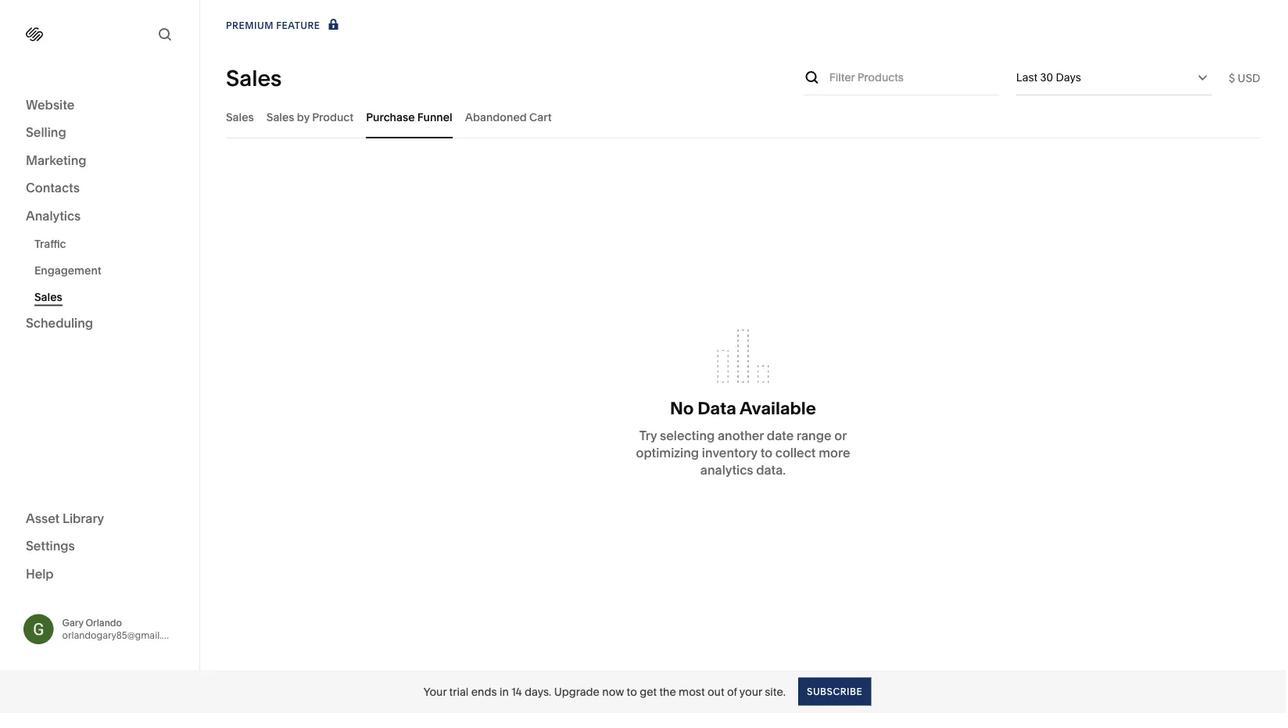 Task type: vqa. For each thing, say whether or not it's contained in the screenshot.
the Website link
yes



Task type: describe. For each thing, give the bounding box(es) containing it.
range
[[797, 428, 831, 443]]

to for now
[[627, 685, 637, 698]]

asset library link
[[26, 510, 174, 528]]

feature
[[276, 20, 320, 31]]

data.
[[756, 463, 786, 478]]

selling link
[[26, 124, 174, 142]]

asset
[[26, 511, 60, 526]]

analytics
[[700, 463, 753, 478]]

premium feature button
[[226, 17, 342, 34]]

by
[[297, 110, 310, 124]]

get
[[640, 685, 657, 698]]

sales inside "sales" link
[[34, 290, 62, 303]]

selecting
[[660, 428, 715, 443]]

or
[[834, 428, 847, 443]]

in
[[500, 685, 509, 698]]

most
[[679, 685, 705, 698]]

last 30 days
[[1016, 71, 1081, 84]]

last
[[1016, 71, 1038, 84]]

no data available
[[670, 397, 816, 418]]

contacts link
[[26, 179, 174, 198]]

the
[[659, 685, 676, 698]]

gary orlando orlandogary85@gmail.com
[[62, 617, 182, 641]]

scheduling
[[26, 315, 93, 331]]

site.
[[765, 685, 786, 698]]

try
[[639, 428, 657, 443]]

subscribe
[[807, 686, 863, 697]]

sales link
[[34, 283, 182, 310]]

sales by product button
[[266, 95, 354, 138]]

marketing link
[[26, 152, 174, 170]]

orlando
[[86, 617, 122, 628]]

abandoned cart
[[465, 110, 552, 124]]

tab list containing sales
[[226, 95, 1260, 138]]

try selecting another date range or optimizing inventory to collect more analytics data.
[[636, 428, 850, 478]]

help link
[[26, 565, 54, 582]]

premium feature
[[226, 20, 320, 31]]

settings
[[26, 538, 75, 554]]

asset library
[[26, 511, 104, 526]]

contacts
[[26, 180, 80, 195]]

cart
[[529, 110, 552, 124]]

$ usd
[[1229, 71, 1260, 84]]

$
[[1229, 71, 1235, 84]]

orlandogary85@gmail.com
[[62, 630, 182, 641]]

analytics link
[[26, 207, 174, 226]]

purchase
[[366, 110, 415, 124]]

help
[[26, 566, 54, 581]]

another
[[718, 428, 764, 443]]

settings link
[[26, 538, 174, 556]]

optimizing
[[636, 445, 699, 461]]

available
[[740, 397, 816, 418]]

engagement
[[34, 263, 101, 277]]

more
[[819, 445, 850, 461]]

website
[[26, 97, 75, 112]]

inventory
[[702, 445, 758, 461]]



Task type: locate. For each thing, give the bounding box(es) containing it.
analytics
[[26, 208, 81, 223]]

to up 'data.'
[[760, 445, 773, 461]]

to inside try selecting another date range or optimizing inventory to collect more analytics data.
[[760, 445, 773, 461]]

to for inventory
[[760, 445, 773, 461]]

website link
[[26, 96, 174, 115]]

gary
[[62, 617, 83, 628]]

out
[[708, 685, 724, 698]]

sales inside sales by product button
[[266, 110, 294, 124]]

data
[[698, 397, 736, 418]]

Filter Products field
[[829, 69, 999, 86]]

ends
[[471, 685, 497, 698]]

abandoned
[[465, 110, 527, 124]]

last 30 days button
[[1016, 60, 1212, 95]]

your trial ends in 14 days. upgrade now to get the most out of your site.
[[424, 685, 786, 698]]

library
[[63, 511, 104, 526]]

30
[[1040, 71, 1053, 84]]

to
[[760, 445, 773, 461], [627, 685, 637, 698]]

14
[[511, 685, 522, 698]]

1 horizontal spatial to
[[760, 445, 773, 461]]

tab list
[[226, 95, 1260, 138]]

subscribe button
[[798, 677, 871, 706]]

trial
[[449, 685, 469, 698]]

marketing
[[26, 152, 86, 168]]

traffic link
[[34, 230, 182, 257]]

product
[[312, 110, 354, 124]]

your
[[740, 685, 762, 698]]

1 vertical spatial to
[[627, 685, 637, 698]]

date
[[767, 428, 794, 443]]

no
[[670, 397, 694, 418]]

collect
[[775, 445, 816, 461]]

days.
[[525, 685, 551, 698]]

now
[[602, 685, 624, 698]]

sales button
[[226, 95, 254, 138]]

0 horizontal spatial to
[[627, 685, 637, 698]]

selling
[[26, 125, 66, 140]]

0 vertical spatial to
[[760, 445, 773, 461]]

your
[[424, 685, 447, 698]]

of
[[727, 685, 737, 698]]

funnel
[[417, 110, 452, 124]]

sales by product
[[266, 110, 354, 124]]

days
[[1056, 71, 1081, 84]]

sales
[[226, 65, 282, 91], [226, 110, 254, 124], [266, 110, 294, 124], [34, 290, 62, 303]]

engagement link
[[34, 257, 182, 283]]

to left get
[[627, 685, 637, 698]]

abandoned cart button
[[465, 95, 552, 138]]

usd
[[1238, 71, 1260, 84]]

purchase funnel button
[[366, 95, 452, 138]]

purchase funnel
[[366, 110, 452, 124]]

scheduling link
[[26, 315, 174, 333]]

traffic
[[34, 237, 66, 250]]

upgrade
[[554, 685, 600, 698]]

premium
[[226, 20, 274, 31]]



